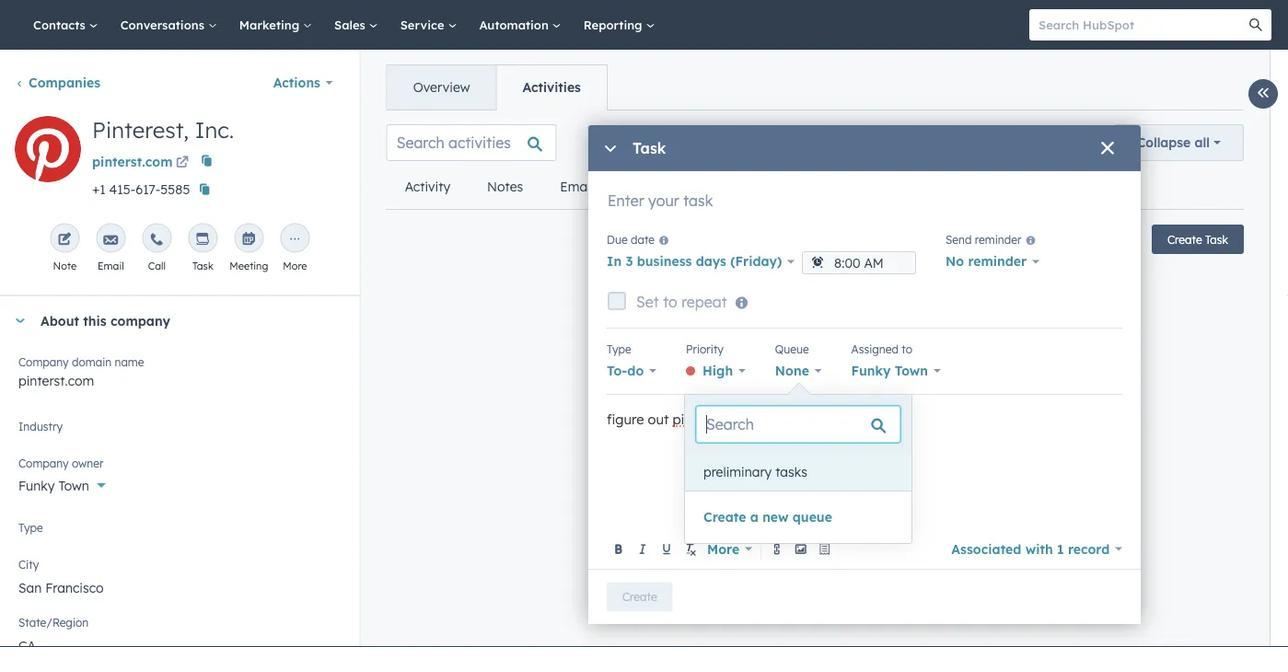 Task type: locate. For each thing, give the bounding box(es) containing it.
company down industry
[[18, 457, 69, 471]]

town down assigned to on the right
[[895, 363, 929, 379]]

0 vertical spatial navigation
[[387, 64, 608, 111]]

0 vertical spatial to
[[663, 293, 678, 311]]

navigation up search activities search field
[[387, 64, 608, 111]]

Search activities search field
[[387, 124, 557, 161]]

create button
[[607, 583, 673, 612]]

1 vertical spatial navigation
[[387, 165, 848, 210]]

figure
[[607, 411, 644, 428]]

0 horizontal spatial town
[[58, 478, 89, 494]]

send
[[946, 233, 972, 247]]

0 vertical spatial funky
[[852, 363, 891, 379]]

1 horizontal spatial more
[[707, 541, 740, 557]]

repeat
[[682, 293, 727, 311]]

type up city
[[18, 521, 43, 535]]

service link
[[389, 0, 468, 50]]

0 vertical spatial funky town button
[[852, 358, 941, 384]]

1 vertical spatial funky
[[18, 478, 55, 494]]

search button
[[1241, 9, 1272, 41]]

to right assigned
[[902, 342, 913, 356]]

1 company from the top
[[18, 356, 69, 369]]

set
[[637, 293, 659, 311]]

pinterst.com up +1 415-617-5585
[[92, 154, 173, 170]]

2 navigation from the top
[[387, 165, 848, 210]]

more button
[[704, 537, 756, 562]]

queue
[[776, 342, 809, 356]]

0 horizontal spatial create
[[623, 590, 657, 604]]

with
[[1026, 541, 1054, 557]]

funky town
[[852, 363, 929, 379], [18, 478, 89, 494]]

queue
[[793, 509, 833, 526]]

Search HubSpot search field
[[1030, 9, 1256, 41]]

reminder inside no reminder popup button
[[969, 253, 1027, 270]]

link opens in a new window image
[[176, 152, 189, 175]]

activities
[[523, 79, 581, 95]]

0 horizontal spatial more
[[283, 259, 307, 272]]

pinterst.com down domain
[[18, 373, 94, 389]]

1 vertical spatial to
[[902, 342, 913, 356]]

0 horizontal spatial funky
[[18, 478, 55, 494]]

funky town button for to
[[852, 358, 941, 384]]

funky town down company owner
[[18, 478, 89, 494]]

emails button
[[542, 165, 619, 209]]

company down about
[[18, 356, 69, 369]]

none
[[776, 363, 810, 379]]

automation
[[479, 17, 552, 32]]

0 vertical spatial create
[[1168, 233, 1203, 246]]

state/region
[[18, 616, 89, 630]]

sales
[[334, 17, 369, 32]]

0 vertical spatial task
[[633, 139, 666, 158]]

reminder up no reminder popup button
[[975, 233, 1022, 247]]

1 vertical spatial company
[[18, 457, 69, 471]]

to for set
[[663, 293, 678, 311]]

City text field
[[18, 569, 342, 606]]

industry
[[18, 420, 63, 434]]

assigned to
[[852, 342, 913, 356]]

more down more icon
[[283, 259, 307, 272]]

0 vertical spatial town
[[895, 363, 929, 379]]

1 horizontal spatial to
[[902, 342, 913, 356]]

notes
[[487, 179, 524, 195]]

town
[[895, 363, 929, 379], [58, 478, 89, 494]]

owner
[[72, 457, 104, 471]]

funky down company owner
[[18, 478, 55, 494]]

no reminder button
[[946, 249, 1040, 275]]

funky down assigned
[[852, 363, 891, 379]]

1 vertical spatial more
[[707, 541, 740, 557]]

pinterst.com
[[92, 154, 173, 170], [18, 373, 94, 389]]

1
[[1058, 541, 1065, 557]]

emails
[[560, 179, 600, 195]]

1 vertical spatial town
[[58, 478, 89, 494]]

Search search field
[[696, 406, 901, 443]]

create task
[[1168, 233, 1229, 246]]

reminder
[[975, 233, 1022, 247], [969, 253, 1027, 270]]

1 horizontal spatial funky
[[852, 363, 891, 379]]

company for company domain name pinterst.com
[[18, 356, 69, 369]]

preliminary tasks button
[[685, 454, 912, 491]]

+1 415-617-5585
[[92, 181, 190, 197]]

pinterest,
[[92, 116, 189, 144]]

navigation containing activity
[[387, 165, 848, 210]]

navigation
[[387, 64, 608, 111], [387, 165, 848, 210]]

1 vertical spatial pinterst.com
[[18, 373, 94, 389]]

pinterst.com link
[[92, 147, 192, 175]]

needs
[[799, 411, 837, 428]]

collapse
[[1137, 134, 1191, 151]]

1 horizontal spatial town
[[895, 363, 929, 379]]

marketing
[[239, 17, 303, 32]]

1 vertical spatial reminder
[[969, 253, 1027, 270]]

conversations link
[[109, 0, 228, 50]]

reminder down send reminder
[[969, 253, 1027, 270]]

to-do
[[607, 363, 644, 379]]

due date
[[607, 233, 655, 247]]

funky
[[852, 363, 891, 379], [18, 478, 55, 494]]

associated with 1 record button
[[952, 537, 1123, 562]]

company owner
[[18, 457, 104, 471]]

activity button
[[387, 165, 469, 209]]

do
[[628, 363, 644, 379]]

email
[[98, 259, 124, 272]]

0 vertical spatial company
[[18, 356, 69, 369]]

companies link
[[15, 75, 100, 91]]

record
[[1068, 541, 1110, 557]]

pinterest
[[673, 411, 729, 428]]

0 horizontal spatial type
[[18, 521, 43, 535]]

create
[[1168, 233, 1203, 246], [704, 509, 747, 526], [623, 590, 657, 604]]

note image
[[57, 233, 72, 247]]

in 3 business days (friday)
[[607, 253, 782, 270]]

type up to-
[[607, 342, 632, 356]]

this
[[83, 313, 107, 329]]

assigned
[[852, 342, 899, 356]]

0 horizontal spatial to
[[663, 293, 678, 311]]

0 vertical spatial reminder
[[975, 233, 1022, 247]]

funky town button
[[852, 358, 941, 384], [18, 468, 342, 498]]

1 horizontal spatial funky town button
[[852, 358, 941, 384]]

navigation down minimize dialog icon
[[387, 165, 848, 210]]

task
[[633, 139, 666, 158], [1206, 233, 1229, 246], [192, 259, 214, 272]]

town for owner
[[58, 478, 89, 494]]

HH:MM text field
[[802, 251, 917, 275]]

close dialog image
[[1101, 142, 1116, 157]]

companies
[[29, 75, 100, 91]]

in
[[607, 253, 622, 270]]

1 horizontal spatial task
[[633, 139, 666, 158]]

2 vertical spatial create
[[623, 590, 657, 604]]

call image
[[150, 233, 164, 247]]

0 vertical spatial funky town
[[852, 363, 929, 379]]

funky for company owner
[[18, 478, 55, 494]]

create task button
[[1152, 225, 1245, 254]]

2 horizontal spatial create
[[1168, 233, 1203, 246]]

Title text field
[[607, 190, 1123, 227]]

1 horizontal spatial funky town
[[852, 363, 929, 379]]

1 horizontal spatial create
[[704, 509, 747, 526]]

1 vertical spatial create
[[704, 509, 747, 526]]

0 horizontal spatial funky town
[[18, 478, 89, 494]]

2 horizontal spatial task
[[1206, 233, 1229, 246]]

company inside company domain name pinterst.com
[[18, 356, 69, 369]]

1 navigation from the top
[[387, 64, 608, 111]]

town down company owner
[[58, 478, 89, 494]]

more down create a new queue "button"
[[707, 541, 740, 557]]

to right 'set'
[[663, 293, 678, 311]]

2 vertical spatial task
[[192, 259, 214, 272]]

company
[[111, 313, 170, 329]]

about this company
[[41, 313, 170, 329]]

415-
[[109, 181, 136, 197]]

overview button
[[388, 65, 496, 110]]

1 vertical spatial task
[[1206, 233, 1229, 246]]

2 company from the top
[[18, 457, 69, 471]]

more
[[283, 259, 307, 272], [707, 541, 740, 557]]

call
[[148, 259, 166, 272]]

1 vertical spatial type
[[18, 521, 43, 535]]

collapse all button
[[1114, 124, 1245, 161]]

notes button
[[469, 165, 542, 209]]

1 vertical spatial funky town button
[[18, 468, 342, 498]]

pinterst.com inside company domain name pinterst.com
[[18, 373, 94, 389]]

create inside button
[[623, 590, 657, 604]]

company
[[18, 356, 69, 369], [18, 457, 69, 471]]

1 vertical spatial funky town
[[18, 478, 89, 494]]

0 vertical spatial type
[[607, 342, 632, 356]]

preliminary tasks
[[704, 464, 808, 480]]

0 horizontal spatial funky town button
[[18, 468, 342, 498]]

about this company button
[[0, 296, 342, 346]]

to for assigned
[[902, 342, 913, 356]]

funky town down assigned to on the right
[[852, 363, 929, 379]]



Task type: vqa. For each thing, say whether or not it's contained in the screenshot.
To-do popup button
yes



Task type: describe. For each thing, give the bounding box(es) containing it.
actions
[[273, 75, 321, 91]]

due
[[607, 233, 628, 247]]

more inside popup button
[[707, 541, 740, 557]]

task inside create task "button"
[[1206, 233, 1229, 246]]

funky town for assigned
[[852, 363, 929, 379]]

search image
[[1250, 18, 1263, 31]]

associated with 1 record
[[952, 541, 1110, 557]]

0 vertical spatial more
[[283, 259, 307, 272]]

out
[[648, 411, 669, 428]]

priority
[[686, 342, 724, 356]]

navigation containing overview
[[387, 64, 608, 111]]

meeting
[[230, 259, 268, 272]]

funky for assigned to
[[852, 363, 891, 379]]

meeting image
[[242, 233, 256, 247]]

company for company owner
[[18, 457, 69, 471]]

associated
[[952, 541, 1022, 557]]

about
[[41, 313, 79, 329]]

town for to
[[895, 363, 929, 379]]

figure out pinterest consumer needs
[[607, 411, 837, 428]]

funky town button for owner
[[18, 468, 342, 498]]

contacts
[[33, 17, 89, 32]]

create for create a new queue
[[704, 509, 747, 526]]

set to repeat
[[637, 293, 727, 311]]

0 horizontal spatial task
[[192, 259, 214, 272]]

edit button
[[15, 116, 81, 189]]

consumer
[[733, 411, 795, 428]]

collapse all
[[1137, 134, 1210, 151]]

create for create task
[[1168, 233, 1203, 246]]

name
[[115, 356, 144, 369]]

none button
[[776, 358, 822, 384]]

tasks
[[703, 179, 737, 195]]

task image
[[196, 233, 210, 247]]

actions button
[[261, 64, 345, 101]]

marketing link
[[228, 0, 323, 50]]

business
[[637, 253, 692, 270]]

activity
[[405, 179, 451, 195]]

note
[[53, 259, 77, 272]]

1 horizontal spatial type
[[607, 342, 632, 356]]

send reminder
[[946, 233, 1022, 247]]

email image
[[104, 233, 118, 247]]

minimize dialog image
[[603, 142, 618, 157]]

pinterest, inc.
[[92, 116, 234, 144]]

high
[[703, 363, 733, 379]]

reporting link
[[573, 0, 666, 50]]

no reminder
[[946, 253, 1027, 270]]

company domain name pinterst.com
[[18, 356, 144, 389]]

new
[[763, 509, 789, 526]]

preliminary tasks list box
[[685, 454, 912, 491]]

a
[[751, 509, 759, 526]]

to-do button
[[607, 358, 657, 384]]

sales link
[[323, 0, 389, 50]]

caret image
[[15, 319, 26, 323]]

date
[[631, 233, 655, 247]]

link opens in a new window image
[[176, 157, 189, 170]]

contacts link
[[22, 0, 109, 50]]

overview
[[413, 79, 470, 95]]

tasks
[[776, 464, 808, 480]]

reporting
[[584, 17, 646, 32]]

funky town for company
[[18, 478, 89, 494]]

calls button
[[619, 165, 684, 209]]

automation link
[[468, 0, 573, 50]]

+1
[[92, 181, 106, 197]]

(friday)
[[731, 253, 782, 270]]

create a new queue
[[704, 509, 833, 526]]

all
[[1195, 134, 1210, 151]]

more image
[[288, 233, 302, 247]]

reminder for send reminder
[[975, 233, 1022, 247]]

calls
[[637, 179, 666, 195]]

617-
[[136, 181, 161, 197]]

0 vertical spatial pinterst.com
[[92, 154, 173, 170]]

3
[[626, 253, 633, 270]]

service
[[400, 17, 448, 32]]

reminder for no reminder
[[969, 253, 1027, 270]]

activities button
[[496, 65, 607, 110]]

preliminary
[[704, 464, 772, 480]]

create a new queue button
[[704, 507, 833, 529]]

city
[[18, 558, 39, 572]]

to-
[[607, 363, 628, 379]]

inc.
[[195, 116, 234, 144]]

in 3 business days (friday) button
[[607, 249, 795, 275]]

no
[[946, 253, 965, 270]]

State/Region text field
[[18, 627, 342, 648]]



